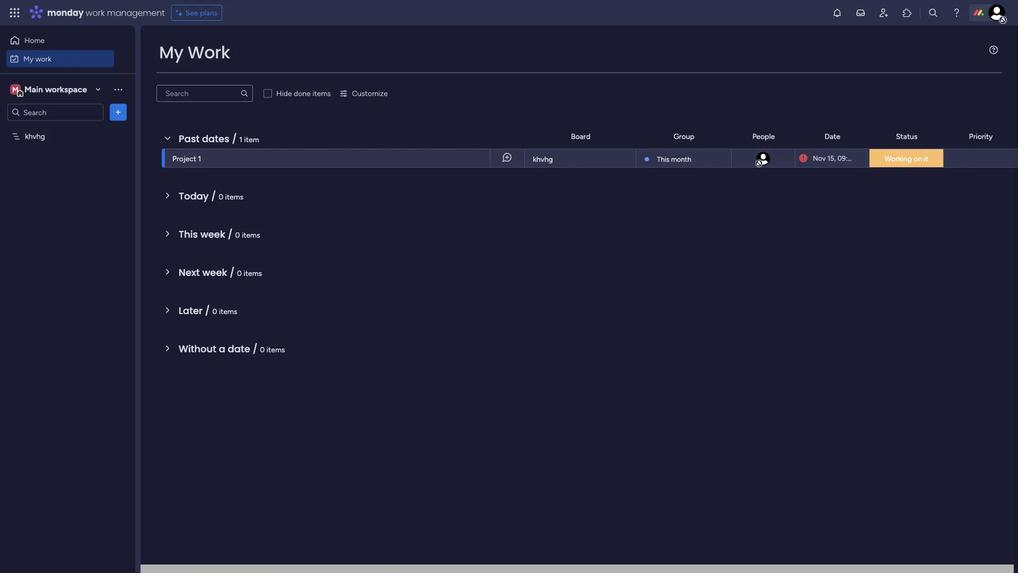 Task type: describe. For each thing, give the bounding box(es) containing it.
my work
[[159, 41, 230, 64]]

khvhg link
[[532, 149, 630, 168]]

inbox image
[[856, 7, 867, 18]]

week for next
[[202, 266, 227, 279]]

customize button
[[335, 85, 392, 102]]

0 inside next week / 0 items
[[237, 269, 242, 278]]

main workspace
[[24, 84, 87, 94]]

month
[[672, 155, 692, 163]]

select product image
[[10, 7, 20, 18]]

see plans button
[[171, 5, 222, 21]]

project
[[172, 154, 196, 163]]

a
[[219, 342, 225, 356]]

m
[[12, 85, 19, 94]]

workspace image
[[10, 84, 21, 95]]

work for monday
[[86, 7, 105, 19]]

gary orlando image
[[989, 4, 1006, 21]]

next
[[179, 266, 200, 279]]

week for this
[[201, 227, 225, 241]]

help image
[[952, 7, 963, 18]]

dates
[[202, 132, 230, 145]]

home button
[[6, 32, 114, 49]]

this month
[[657, 155, 692, 163]]

management
[[107, 7, 165, 19]]

project 1
[[172, 154, 201, 163]]

monday
[[47, 7, 84, 19]]

khvhg inside khvhg link
[[533, 155, 553, 164]]

items right done
[[313, 89, 331, 98]]

/ up next week / 0 items
[[228, 227, 233, 241]]

customize
[[352, 89, 388, 98]]

hide done items
[[276, 89, 331, 98]]

workspace options image
[[113, 84, 124, 95]]

apps image
[[903, 7, 913, 18]]

status
[[897, 132, 918, 141]]

later
[[179, 304, 203, 317]]

without
[[179, 342, 216, 356]]

without a date / 0 items
[[179, 342, 285, 356]]

item
[[244, 135, 259, 144]]

v2 overdue deadline image
[[800, 153, 808, 163]]

0 inside this week / 0 items
[[235, 230, 240, 239]]

later / 0 items
[[179, 304, 237, 317]]

Filter dashboard by text search field
[[157, 85, 253, 102]]

this for week
[[179, 227, 198, 241]]

see plans
[[186, 8, 218, 17]]

khvhg list box
[[0, 125, 135, 289]]

invite members image
[[879, 7, 890, 18]]

work
[[188, 41, 230, 64]]

/ left item
[[232, 132, 237, 145]]

15,
[[828, 154, 836, 162]]

workspace
[[45, 84, 87, 94]]

items inside today / 0 items
[[225, 192, 244, 201]]

1 inside past dates / 1 item
[[240, 135, 243, 144]]

board
[[571, 132, 591, 141]]

search image
[[240, 89, 249, 98]]

my for my work
[[159, 41, 184, 64]]

plans
[[200, 8, 218, 17]]



Task type: locate. For each thing, give the bounding box(es) containing it.
/ right later
[[205, 304, 210, 317]]

items inside without a date / 0 items
[[267, 345, 285, 354]]

0 vertical spatial 1
[[240, 135, 243, 144]]

1 horizontal spatial work
[[86, 7, 105, 19]]

0
[[219, 192, 223, 201], [235, 230, 240, 239], [237, 269, 242, 278], [213, 307, 217, 316], [260, 345, 265, 354]]

0 horizontal spatial 1
[[198, 154, 201, 163]]

my work button
[[6, 50, 114, 67]]

1 horizontal spatial my
[[159, 41, 184, 64]]

group
[[674, 132, 695, 141]]

1 horizontal spatial 1
[[240, 135, 243, 144]]

items
[[313, 89, 331, 98], [225, 192, 244, 201], [242, 230, 260, 239], [244, 269, 262, 278], [219, 307, 237, 316], [267, 345, 285, 354]]

1 horizontal spatial this
[[657, 155, 670, 163]]

items right later
[[219, 307, 237, 316]]

my work
[[23, 54, 52, 63]]

done
[[294, 89, 311, 98]]

0 horizontal spatial khvhg
[[25, 132, 45, 141]]

date
[[825, 132, 841, 141]]

on
[[914, 154, 923, 163]]

home
[[24, 36, 45, 45]]

0 vertical spatial work
[[86, 7, 105, 19]]

0 vertical spatial this
[[657, 155, 670, 163]]

notifications image
[[833, 7, 843, 18]]

today / 0 items
[[179, 189, 244, 203]]

workspace selection element
[[10, 83, 89, 97]]

items inside next week / 0 items
[[244, 269, 262, 278]]

work down home
[[35, 54, 52, 63]]

this up next
[[179, 227, 198, 241]]

my inside button
[[23, 54, 34, 63]]

menu image
[[990, 46, 999, 54]]

this week / 0 items
[[179, 227, 260, 241]]

Search in workspace field
[[22, 106, 89, 118]]

items up next week / 0 items
[[242, 230, 260, 239]]

/ right date
[[253, 342, 258, 356]]

0 vertical spatial week
[[201, 227, 225, 241]]

work
[[86, 7, 105, 19], [35, 54, 52, 63]]

work for my
[[35, 54, 52, 63]]

people
[[753, 132, 775, 141]]

nov
[[813, 154, 826, 162]]

hide
[[276, 89, 292, 98]]

1 vertical spatial week
[[202, 266, 227, 279]]

khvhg
[[25, 132, 45, 141], [533, 155, 553, 164]]

None search field
[[157, 85, 253, 102]]

0 horizontal spatial my
[[23, 54, 34, 63]]

1
[[240, 135, 243, 144], [198, 154, 201, 163]]

my left work on the left of page
[[159, 41, 184, 64]]

next week / 0 items
[[179, 266, 262, 279]]

this for month
[[657, 155, 670, 163]]

items up this week / 0 items
[[225, 192, 244, 201]]

my for my work
[[23, 54, 34, 63]]

it
[[925, 154, 929, 163]]

1 left item
[[240, 135, 243, 144]]

items down this week / 0 items
[[244, 269, 262, 278]]

0 inside without a date / 0 items
[[260, 345, 265, 354]]

1 right project
[[198, 154, 201, 163]]

working
[[885, 154, 913, 163]]

gary orlando image
[[756, 151, 772, 167]]

/
[[232, 132, 237, 145], [211, 189, 216, 203], [228, 227, 233, 241], [230, 266, 235, 279], [205, 304, 210, 317], [253, 342, 258, 356]]

past dates / 1 item
[[179, 132, 259, 145]]

/ right 'today'
[[211, 189, 216, 203]]

work right monday
[[86, 7, 105, 19]]

0 inside the later / 0 items
[[213, 307, 217, 316]]

1 vertical spatial khvhg
[[533, 155, 553, 164]]

0 up next week / 0 items
[[235, 230, 240, 239]]

0 horizontal spatial this
[[179, 227, 198, 241]]

options image
[[113, 107, 124, 118]]

my
[[159, 41, 184, 64], [23, 54, 34, 63]]

week
[[201, 227, 225, 241], [202, 266, 227, 279]]

main
[[24, 84, 43, 94]]

past
[[179, 132, 200, 145]]

khvhg inside khvhg 'list box'
[[25, 132, 45, 141]]

date
[[228, 342, 250, 356]]

working on it
[[885, 154, 929, 163]]

work inside the my work button
[[35, 54, 52, 63]]

items inside this week / 0 items
[[242, 230, 260, 239]]

my down home
[[23, 54, 34, 63]]

1 horizontal spatial khvhg
[[533, 155, 553, 164]]

0 right later
[[213, 307, 217, 316]]

09:00
[[838, 154, 857, 162]]

today
[[179, 189, 209, 203]]

0 down this week / 0 items
[[237, 269, 242, 278]]

option
[[0, 127, 135, 129]]

nov 15, 09:00 am
[[813, 154, 869, 162]]

monday work management
[[47, 7, 165, 19]]

1 vertical spatial work
[[35, 54, 52, 63]]

this left month
[[657, 155, 670, 163]]

items inside the later / 0 items
[[219, 307, 237, 316]]

0 inside today / 0 items
[[219, 192, 223, 201]]

0 right 'today'
[[219, 192, 223, 201]]

search everything image
[[929, 7, 939, 18]]

1 vertical spatial 1
[[198, 154, 201, 163]]

1 vertical spatial this
[[179, 227, 198, 241]]

am
[[859, 154, 869, 162]]

0 vertical spatial khvhg
[[25, 132, 45, 141]]

week down today / 0 items
[[201, 227, 225, 241]]

priority
[[970, 132, 994, 141]]

this
[[657, 155, 670, 163], [179, 227, 198, 241]]

0 horizontal spatial work
[[35, 54, 52, 63]]

see
[[186, 8, 198, 17]]

week right next
[[202, 266, 227, 279]]

/ down this week / 0 items
[[230, 266, 235, 279]]

0 right date
[[260, 345, 265, 354]]

items right date
[[267, 345, 285, 354]]



Task type: vqa. For each thing, say whether or not it's contained in the screenshot.
the item
yes



